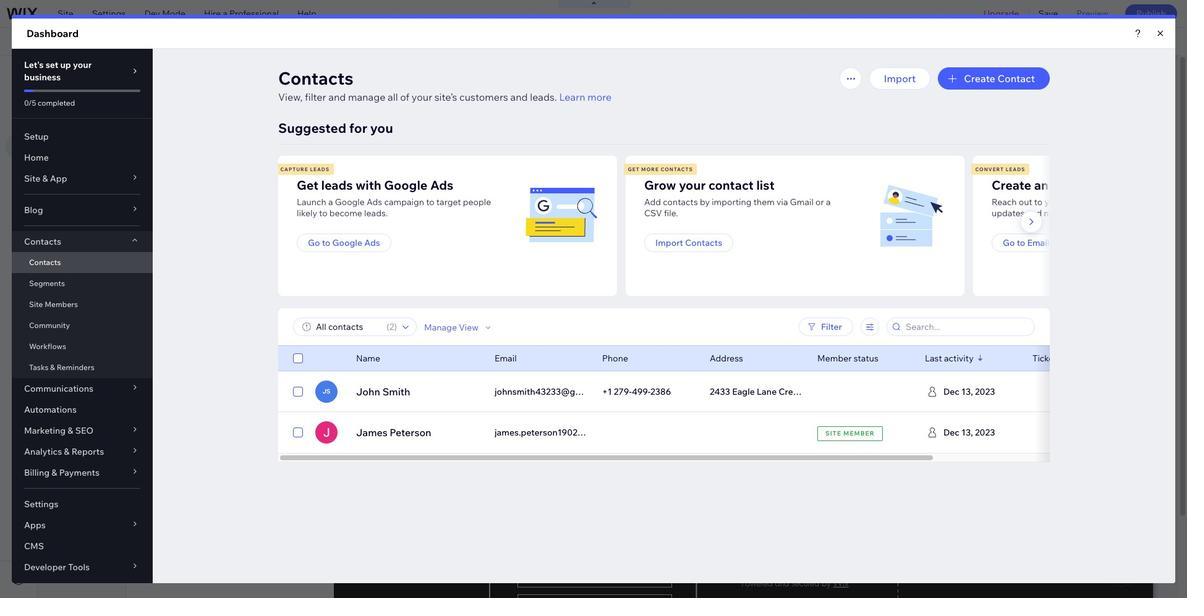 Task type: vqa. For each thing, say whether or not it's contained in the screenshot.
the Site Pages and Menu
yes



Task type: describe. For each thing, give the bounding box(es) containing it.
site menu
[[53, 100, 94, 111]]

domain
[[388, 36, 419, 47]]

0 horizontal spatial menu
[[70, 100, 94, 111]]

upgrade
[[984, 8, 1020, 19]]

and
[[105, 67, 123, 80]]

0 vertical spatial menu
[[125, 67, 151, 80]]

save button
[[1030, 0, 1068, 27]]

blog
[[141, 100, 160, 111]]

blog
[[47, 36, 71, 47]]

settings
[[92, 8, 126, 19]]

dev mode
[[144, 8, 186, 19]]

preview button
[[1068, 0, 1118, 27]]

professional
[[230, 8, 279, 19]]

mode
[[162, 8, 186, 19]]

help
[[297, 8, 317, 19]]

pages for site
[[74, 67, 103, 80]]

site for site
[[58, 8, 73, 19]]

your
[[368, 36, 386, 47]]

preview
[[1077, 8, 1109, 19]]

save
[[1039, 8, 1059, 19]]

publish button
[[1126, 4, 1178, 23]]

site pages and menu
[[53, 67, 151, 80]]

connect
[[331, 36, 366, 47]]



Task type: locate. For each thing, give the bounding box(es) containing it.
100% button
[[1012, 28, 1063, 55]]

publish
[[1137, 8, 1167, 19]]

1 vertical spatial site
[[53, 67, 72, 80]]

pages
[[74, 67, 103, 80], [162, 100, 187, 111]]

site up blog
[[58, 8, 73, 19]]

1 vertical spatial menu
[[70, 100, 94, 111]]

search
[[1148, 36, 1177, 47]]

a
[[223, 8, 228, 19]]

hire
[[204, 8, 221, 19]]

site down site pages and menu
[[53, 100, 69, 111]]

pages left "and"
[[74, 67, 103, 80]]

https://www.wix.com/mysite
[[213, 36, 326, 47]]

tools
[[1089, 36, 1111, 47]]

0 vertical spatial pages
[[74, 67, 103, 80]]

0 horizontal spatial pages
[[74, 67, 103, 80]]

1 horizontal spatial menu
[[125, 67, 151, 80]]

100%
[[1032, 36, 1054, 47]]

site down blog
[[53, 67, 72, 80]]

site for site pages and menu
[[53, 67, 72, 80]]

1 horizontal spatial pages
[[162, 100, 187, 111]]

pages right blog
[[162, 100, 187, 111]]

search button
[[1122, 28, 1188, 55]]

pages for blog
[[162, 100, 187, 111]]

tools button
[[1063, 28, 1122, 55]]

hire a professional
[[204, 8, 279, 19]]

2 vertical spatial site
[[53, 100, 69, 111]]

site
[[58, 8, 73, 19], [53, 67, 72, 80], [53, 100, 69, 111]]

1 vertical spatial pages
[[162, 100, 187, 111]]

menu right "and"
[[125, 67, 151, 80]]

blog pages
[[141, 100, 187, 111]]

menu
[[125, 67, 151, 80], [70, 100, 94, 111]]

dev
[[144, 8, 160, 19]]

https://www.wix.com/mysite connect your domain
[[213, 36, 419, 47]]

menu down site pages and menu
[[70, 100, 94, 111]]

0 vertical spatial site
[[58, 8, 73, 19]]

site for site menu
[[53, 100, 69, 111]]



